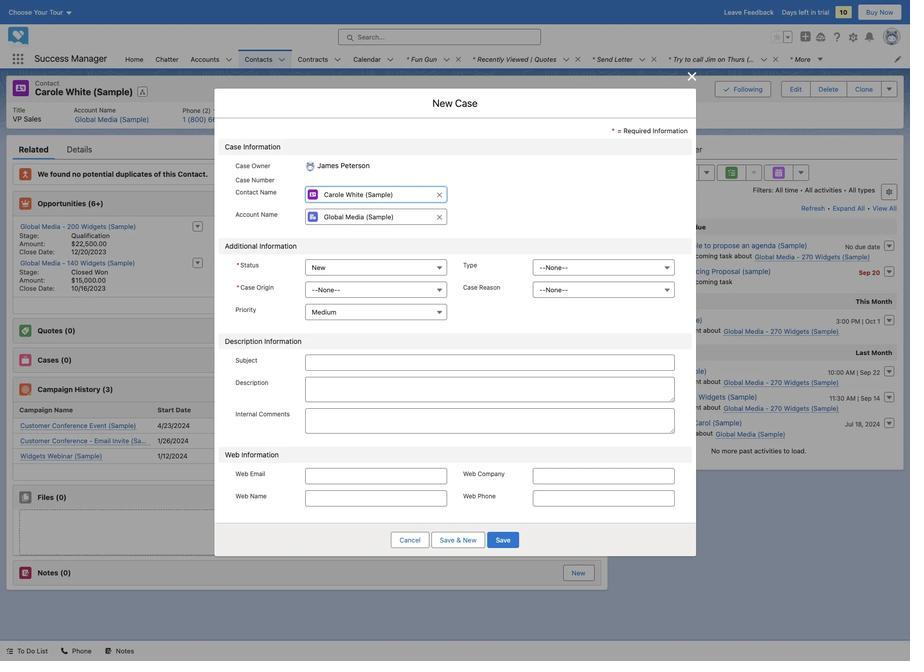 Task type: describe. For each thing, give the bounding box(es) containing it.
no for no more past activities to load.
[[711, 447, 720, 455]]

all right time
[[805, 186, 813, 194]]

clone button
[[847, 81, 882, 97]]

information for web information
[[242, 451, 279, 460]]

1 horizontal spatial event
[[298, 422, 315, 430]]

10/3/2023
[[463, 284, 494, 292]]

• right time
[[800, 186, 803, 194]]

search...
[[358, 33, 385, 41]]

2 vertical spatial view all link
[[13, 464, 601, 481]]

inverse image
[[686, 70, 698, 83]]

global media - 1750 widgets (sample)
[[216, 259, 334, 267]]

Web Phone text field
[[533, 491, 675, 507]]

Case Reason button
[[533, 282, 675, 298]]

email inside email info@salesforce.com
[[274, 106, 290, 114]]

global media - 200 widgets (sample)
[[20, 222, 136, 231]]

send
[[597, 55, 613, 63]]

following button
[[715, 81, 772, 97]]

won for $5,000.00
[[290, 232, 304, 240]]

sep for sync up (sample)
[[860, 369, 871, 377]]

refresh
[[802, 204, 825, 212]]

related
[[19, 145, 49, 154]]

buy
[[866, 8, 878, 16]]

10/17/2023
[[463, 248, 497, 256]]

case number
[[236, 177, 275, 184]]

global media - 270 widgets (sample) link for sync up (sample)
[[724, 379, 839, 387]]

(sample) inside you had a task about global media (sample)
[[758, 430, 786, 438]]

chatter tab list
[[621, 139, 898, 159]]

contacts
[[245, 55, 273, 63]]

origin
[[257, 284, 274, 292]]

about for (sample)
[[703, 326, 721, 334]]

name for campaign name
[[54, 406, 73, 414]]

date: up negotiation amount: on the top
[[430, 248, 446, 256]]

(0) for files (0)
[[56, 493, 67, 502]]

0 horizontal spatial files
[[38, 493, 54, 502]]

related link
[[19, 139, 49, 159]]

0 vertical spatial sep
[[859, 269, 871, 277]]

had for sync
[[662, 378, 674, 386]]

view inside the campaign history element
[[295, 468, 310, 476]]

Web Email text field
[[305, 469, 447, 485]]

recently
[[478, 55, 504, 63]]

3:00
[[836, 318, 850, 325]]

campaign for campaign name
[[19, 406, 52, 414]]

date: for global media - 250 widgets (sample)
[[234, 248, 251, 256]]

--none-- for --none--
[[540, 286, 568, 294]]

Description text field
[[305, 377, 675, 403]]

1 view all from the top
[[295, 302, 319, 310]]

month for this month
[[872, 297, 893, 306]]

comments
[[259, 411, 290, 419]]

cases
[[38, 356, 59, 365]]

contracts
[[298, 55, 328, 63]]

days
[[782, 8, 797, 16]]

all left types
[[849, 186, 856, 194]]

this
[[856, 297, 870, 306]]

an up you have an upcoming task about global media - 270 widgets (sample)
[[742, 241, 750, 250]]

global inside 'element'
[[20, 259, 40, 267]]

had for demo
[[662, 403, 674, 412]]

closed won amount: for $5,000.00
[[215, 232, 304, 248]]

1 (800) 667-6389
[[183, 115, 242, 124]]

no
[[72, 170, 81, 178]]

stage: for global media - 200 widgets (sample)
[[19, 232, 39, 240]]

email down upcoming & overdue at the right of page
[[662, 241, 680, 250]]

case down "recently"
[[455, 97, 478, 109]]

no more past activities to load.
[[711, 447, 807, 455]]

details link
[[67, 139, 92, 159]]

quotes inside related tab panel
[[38, 326, 63, 335]]

| for demo platform widgets (sample)
[[858, 395, 859, 402]]

more
[[722, 447, 738, 455]]

200
[[67, 222, 79, 231]]

name for web name
[[250, 493, 267, 501]]

• up expand
[[844, 186, 847, 194]]

account for account name
[[236, 211, 259, 219]]

cases (0)
[[38, 356, 72, 365]]

event for (sample)
[[685, 326, 702, 334]]

close for global media - 140 widgets (sample)
[[19, 284, 37, 292]]

quote
[[567, 327, 586, 335]]

close up negotiation amount: on the top
[[411, 248, 428, 256]]

found
[[50, 170, 70, 178]]

contacts list item
[[239, 50, 292, 68]]

case for case owner
[[236, 162, 250, 170]]

* try to call jim on thurs (sample)
[[668, 55, 774, 63]]

sync up (sample) link
[[648, 367, 707, 376]]

10/16/2023
[[71, 284, 106, 292]]

* for * send letter
[[592, 55, 595, 63]]

global media (sample) link for (sample)
[[75, 115, 149, 124]]

| right viewed
[[530, 55, 533, 63]]

start
[[158, 406, 174, 414]]

info@salesforce.com
[[274, 114, 343, 123]]

(0) for cases (0)
[[61, 356, 72, 365]]

4 list item from the left
[[662, 50, 784, 68]]

start date element
[[153, 402, 294, 419]]

global inside you have an upcoming task about global media - 270 widgets (sample)
[[755, 253, 775, 261]]

• down types
[[867, 204, 871, 212]]

negotiation amount:
[[411, 268, 499, 284]]

0 vertical spatial view all link
[[872, 200, 898, 216]]

phone inside button
[[72, 648, 92, 656]]

Internal Comments text field
[[305, 409, 675, 434]]

$22,500.00
[[71, 240, 107, 248]]

internal
[[236, 411, 257, 419]]

1 vertical spatial files
[[317, 523, 331, 531]]

save & new button
[[431, 533, 485, 549]]

pricing
[[687, 267, 710, 276]]

sync
[[648, 367, 664, 376]]

10:00
[[828, 369, 844, 377]]

(sample) inside 'element'
[[107, 259, 135, 267]]

an for 3:00 pm | oct 1
[[675, 326, 683, 334]]

refresh • expand all • view all
[[802, 204, 897, 212]]

demo
[[648, 393, 667, 401]]

name for account name
[[261, 211, 278, 219]]

all left time
[[776, 186, 783, 194]]

campaign for campaign history (3)
[[38, 385, 73, 394]]

opportunities (6+)
[[38, 199, 103, 208]]

1 vertical spatial view
[[295, 302, 310, 310]]

• right october
[[665, 297, 668, 306]]

september  •  2023
[[637, 349, 697, 357]]

web for web email
[[236, 471, 248, 478]]

Subject text field
[[305, 355, 675, 371]]

about inside you had a task about global media (sample)
[[696, 429, 713, 437]]

expand
[[833, 204, 856, 212]]

2 you from the top
[[649, 278, 660, 286]]

review for review pricing proposal (sample)
[[662, 267, 685, 276]]

cases image
[[19, 354, 31, 366]]

qualification for global media - 1750 widgets (sample)
[[267, 268, 306, 276]]

tab list containing related
[[13, 139, 601, 159]]

no for no due date
[[845, 243, 853, 251]]

you for 3:00
[[649, 326, 660, 334]]

email down "web information"
[[250, 471, 265, 478]]

event for platform
[[685, 403, 702, 412]]

web for web phone
[[463, 493, 476, 501]]

12/20/2023
[[71, 248, 106, 256]]

to for propose
[[705, 241, 711, 250]]

1 horizontal spatial phone
[[478, 493, 496, 501]]

types
[[858, 186, 875, 194]]

global media - 200 widgets (sample) element
[[13, 220, 209, 257]]

270 for review (sample)
[[771, 327, 782, 335]]

1 horizontal spatial type
[[463, 262, 477, 269]]

* for * case origin
[[237, 284, 239, 292]]

Account Name text field
[[305, 209, 447, 225]]

notes for notes (0)
[[38, 569, 58, 578]]

media inside account name global media (sample)
[[98, 115, 118, 123]]

description for description information
[[225, 337, 262, 346]]

* for * recently viewed | quotes
[[473, 55, 476, 63]]

contact owner
[[375, 106, 418, 114]]

upcoming for you have an upcoming task about global media - 270 widgets (sample)
[[688, 252, 718, 260]]

text default image for try to call jim on thurs (sample)
[[772, 56, 779, 63]]

text default image for to do list
[[6, 648, 13, 655]]

october
[[637, 297, 663, 306]]

1 list item from the left
[[400, 50, 466, 68]]

you for no
[[649, 252, 660, 260]]

text default image for recently viewed | quotes
[[574, 56, 582, 63]]

webinar
[[47, 452, 73, 460]]

1 you had an event about global media - 270 widgets (sample) from the top
[[649, 326, 839, 335]]

2 horizontal spatial qualification
[[463, 232, 502, 240]]

media inside you had a task about global media (sample)
[[737, 430, 756, 438]]

1 horizontal spatial 1
[[878, 318, 880, 325]]

3 list item from the left
[[586, 50, 662, 68]]

Contact Name text field
[[305, 187, 447, 203]]

11:30
[[830, 395, 845, 402]]

close for global media - 1750 widgets (sample)
[[215, 284, 232, 292]]

conference for event
[[52, 422, 88, 430]]

an for 11:30 am | sep 14
[[675, 403, 683, 412]]

chatter inside tab list
[[675, 145, 703, 154]]

case for case number
[[236, 177, 250, 184]]

proposal
[[712, 267, 740, 276]]

1 (800) 667-6389 link
[[183, 115, 242, 124]]

cancel button
[[391, 533, 429, 549]]

0 vertical spatial view
[[873, 204, 888, 212]]

won for $15,000.00
[[94, 268, 108, 276]]

250
[[263, 222, 275, 231]]

platform
[[669, 393, 697, 401]]

list for leave feedback link
[[119, 50, 910, 68]]

have for you have an upcoming task
[[662, 278, 677, 286]]

new inside button
[[463, 537, 477, 545]]

had inside you had a task about global media (sample)
[[662, 429, 674, 437]]

0 horizontal spatial activities
[[755, 447, 782, 455]]

jul 18, 2024
[[845, 421, 880, 428]]

james peterson link
[[388, 115, 441, 124]]

amount: inside global media - 250 widgets (sample) element
[[215, 240, 241, 248]]

sync up (sample)
[[648, 367, 707, 376]]

upcoming & overdue button
[[621, 219, 897, 235]]

web email
[[236, 471, 265, 478]]

web for web information
[[225, 451, 240, 460]]

14
[[874, 395, 880, 402]]

campaign name element
[[13, 402, 153, 419]]

(sample) inside customer conference - email invite (sample) 1/26/2024
[[131, 437, 159, 445]]

we
[[38, 170, 48, 178]]

name for account name global media (sample)
[[99, 106, 116, 114]]

date: for global media - 1750 widgets (sample)
[[234, 284, 251, 292]]

refresh button
[[801, 200, 826, 216]]

stage: for global media - 400 widgets (sample)
[[411, 232, 431, 240]]

all right expand all button
[[889, 204, 897, 212]]

case for case information
[[225, 142, 241, 151]]

• up sync up (sample)
[[675, 349, 678, 357]]

accounts list item
[[185, 50, 239, 68]]

now
[[880, 8, 894, 16]]

email carole to propose an agenda (sample) link
[[662, 241, 808, 250]]

contact image
[[13, 80, 29, 96]]

start date
[[158, 406, 191, 414]]

this
[[163, 170, 176, 178]]

& for save
[[457, 537, 461, 545]]

you had an event about global media - 270 widgets (sample) for widgets
[[649, 403, 839, 413]]

no more past activities to load. status
[[621, 447, 898, 455]]

save for save
[[496, 537, 511, 545]]

demo platform widgets (sample) link
[[648, 393, 757, 401]]

account name
[[236, 211, 278, 219]]

2 list item from the left
[[466, 50, 586, 68]]

negotiation
[[463, 268, 499, 276]]

22
[[873, 369, 880, 377]]

upcoming
[[637, 223, 670, 231]]

amount: for $22,500.00 close date:
[[19, 240, 45, 248]]

peterson
[[412, 115, 441, 123]]

trial
[[818, 8, 830, 16]]

web for web company
[[463, 471, 476, 478]]

time
[[785, 186, 798, 194]]

have for you have an upcoming task about global media - 270 widgets (sample)
[[662, 252, 677, 260]]

global media - 250 widgets (sample) element
[[209, 220, 405, 257]]

2 horizontal spatial to
[[784, 447, 790, 455]]

global media - 250 widgets (sample) link
[[216, 222, 332, 231]]

contact.
[[178, 170, 208, 178]]

Case Origin, --None-- button
[[305, 282, 447, 298]]

1 horizontal spatial activities
[[815, 186, 842, 194]]

to for call
[[685, 55, 691, 63]]

buy now
[[866, 8, 894, 16]]

overdue
[[678, 223, 706, 231]]

chatter link for the chatter tab list
[[675, 139, 703, 159]]

carole white (sample)
[[35, 87, 133, 97]]

jim
[[705, 55, 716, 63]]

| for review (sample)
[[862, 318, 864, 325]]

james peterson
[[388, 115, 441, 123]]

related tab panel
[[13, 159, 601, 586]]

phone button
[[55, 642, 98, 662]]

delete
[[819, 85, 839, 93]]

opportunities image
[[19, 198, 31, 210]]



Task type: vqa. For each thing, say whether or not it's contained in the screenshot.


Task type: locate. For each thing, give the bounding box(es) containing it.
no left the more
[[711, 447, 720, 455]]

new button for notes (0)
[[564, 566, 594, 581]]

an
[[742, 241, 750, 250], [678, 252, 686, 260], [678, 278, 686, 286], [675, 326, 683, 334], [675, 378, 683, 386], [675, 403, 683, 412]]

text default image for phone
[[61, 648, 68, 655]]

global media (sample) link down "carole white (sample)"
[[75, 115, 149, 124]]

close up the $52,500.00 close date:
[[215, 248, 232, 256]]

* for * = required information
[[612, 127, 615, 135]]

0 vertical spatial owner
[[400, 106, 418, 114]]

all up the files element
[[311, 468, 319, 476]]

task down proposal
[[720, 278, 733, 286]]

type right the comments
[[298, 406, 314, 414]]

0 vertical spatial closed
[[267, 232, 289, 240]]

(0) inside the files element
[[56, 493, 67, 502]]

Type button
[[533, 260, 675, 276]]

you for 10:00
[[649, 378, 660, 386]]

notes element
[[13, 561, 601, 586]]

(0) inside notes element
[[60, 569, 71, 578]]

2 vertical spatial task
[[681, 429, 694, 437]]

2023 for october  •  2023
[[670, 297, 687, 306]]

widgets
[[81, 222, 106, 231], [277, 222, 302, 231], [473, 222, 498, 231], [815, 253, 841, 261], [80, 259, 106, 267], [280, 259, 305, 267], [472, 259, 497, 267], [784, 327, 810, 335], [784, 379, 810, 387], [699, 393, 726, 401], [784, 404, 810, 413], [20, 452, 46, 460]]

1 vertical spatial type
[[298, 406, 314, 414]]

potential
[[83, 170, 114, 178]]

quotes
[[535, 55, 557, 63], [38, 326, 63, 335]]

additional information
[[225, 242, 297, 251]]

media inside 'element'
[[42, 259, 60, 267]]

type down 10/17/2023 at the top
[[463, 262, 477, 269]]

0 horizontal spatial event
[[89, 422, 107, 430]]

intro call with carol (sample) link
[[648, 419, 742, 427]]

load.
[[792, 447, 807, 455]]

review for review (sample)
[[648, 316, 671, 324]]

conference inside customer conference - email invite (sample) 1/26/2024
[[52, 437, 88, 445]]

customer conference event (sample)
[[20, 422, 136, 430]]

customer down campaign name
[[20, 422, 50, 430]]

text default image inside phone button
[[61, 648, 68, 655]]

stage: inside 'global media - 180 widgets (sample)' element
[[411, 268, 431, 276]]

you for jul
[[649, 429, 660, 437]]

amount: inside global media - 1750 widgets (sample) element
[[215, 276, 241, 284]]

text default image
[[455, 56, 462, 63], [651, 56, 658, 63], [6, 648, 13, 655], [61, 648, 68, 655], [105, 648, 112, 655]]

account for account name global media (sample)
[[74, 106, 97, 114]]

case down negotiation
[[463, 284, 478, 292]]

am for sync up (sample)
[[846, 369, 855, 377]]

date: up priority
[[234, 284, 251, 292]]

1 horizontal spatial &
[[672, 223, 677, 231]]

qualification amount: down 1750
[[215, 268, 306, 284]]

1 vertical spatial to
[[705, 241, 711, 250]]

name inside account name global media (sample)
[[99, 106, 116, 114]]

owner for contact owner
[[400, 106, 418, 114]]

contact for contact name
[[236, 189, 258, 196]]

have up october  •  2023 at right top
[[662, 278, 677, 286]]

1 horizontal spatial status
[[438, 406, 460, 414]]

event
[[685, 326, 702, 334], [685, 378, 702, 386], [685, 403, 702, 412]]

contact
[[35, 79, 59, 87], [375, 106, 398, 114], [236, 189, 258, 196]]

calendar list item
[[347, 50, 400, 68]]

sep left the '22'
[[860, 369, 871, 377]]

stage: down close date: on the top
[[411, 268, 431, 276]]

1 vertical spatial contact
[[375, 106, 398, 114]]

new button for cases (0)
[[564, 352, 595, 368]]

web left company
[[463, 471, 476, 478]]

global media - 1750 widgets (sample) element
[[209, 257, 405, 293]]

amount: inside the global media - 200 widgets (sample) element
[[19, 240, 45, 248]]

view all link up the files element
[[13, 464, 601, 481]]

0 vertical spatial chatter
[[156, 55, 179, 63]]

(800)
[[188, 115, 206, 124]]

to do list button
[[0, 642, 54, 662]]

1 vertical spatial phone
[[72, 648, 92, 656]]

campaign history element
[[13, 377, 601, 481]]

name inside the campaign history element
[[54, 406, 73, 414]]

do
[[26, 648, 35, 656]]

contact inside list
[[375, 106, 398, 114]]

1 horizontal spatial carole
[[682, 241, 703, 250]]

0 horizontal spatial status
[[240, 262, 259, 269]]

notes inside 'button'
[[116, 648, 134, 656]]

0 vertical spatial 2023
[[670, 297, 687, 306]]

files element
[[13, 485, 601, 557]]

2 vertical spatial to
[[784, 447, 790, 455]]

•
[[800, 186, 803, 194], [844, 186, 847, 194], [828, 204, 831, 212], [867, 204, 871, 212], [665, 297, 668, 306], [675, 349, 678, 357]]

- inside you have an upcoming task about global media - 270 widgets (sample)
[[797, 253, 800, 261]]

0 horizontal spatial closed
[[71, 268, 93, 276]]

0 vertical spatial new button
[[564, 352, 595, 368]]

list item
[[400, 50, 466, 68], [466, 50, 586, 68], [586, 50, 662, 68], [662, 50, 784, 68]]

(sample) inside account name global media (sample)
[[120, 115, 149, 123]]

0 vertical spatial quotes
[[535, 55, 557, 63]]

campaign inside campaign name element
[[19, 406, 52, 414]]

2 vertical spatial you had an event about global media - 270 widgets (sample)
[[649, 403, 839, 413]]

1 vertical spatial notes
[[116, 648, 134, 656]]

0 vertical spatial 1
[[183, 115, 186, 124]]

1 vertical spatial 1
[[878, 318, 880, 325]]

1 vertical spatial quotes
[[38, 326, 63, 335]]

Priority button
[[305, 304, 447, 321]]

we found no potential duplicates of this contact.
[[38, 170, 208, 178]]

1 month from the top
[[872, 297, 893, 306]]

agenda
[[752, 241, 776, 250]]

2 horizontal spatial contact
[[375, 106, 398, 114]]

11:30 am | sep 14
[[830, 395, 880, 402]]

web information
[[225, 451, 279, 460]]

widgets inside the campaign history element
[[20, 452, 46, 460]]

you inside you had a task about global media (sample)
[[649, 429, 660, 437]]

contracts link
[[292, 50, 334, 68]]

1 horizontal spatial closed
[[267, 232, 289, 240]]

view all inside the campaign history element
[[295, 468, 319, 476]]

1 event from the top
[[685, 326, 702, 334]]

0 vertical spatial status
[[240, 262, 259, 269]]

0 vertical spatial chatter link
[[150, 50, 185, 68]]

upcoming inside you have an upcoming task about global media - 270 widgets (sample)
[[688, 252, 718, 260]]

0 horizontal spatial notes
[[38, 569, 58, 578]]

stage: down $22,500.00 close date:
[[19, 268, 39, 276]]

owner for case owner
[[252, 162, 270, 170]]

event image for demo
[[631, 393, 643, 405]]

qualification for global media - 200 widgets (sample)
[[71, 232, 110, 240]]

event image for sync
[[631, 367, 643, 379]]

files right upload
[[317, 523, 331, 531]]

1 vertical spatial customer
[[20, 437, 50, 445]]

all down global media - 1750 widgets (sample) element
[[311, 302, 319, 310]]

stage: for global media - 180 widgets (sample)
[[411, 268, 431, 276]]

270 inside you have an upcoming task about global media - 270 widgets (sample)
[[802, 253, 813, 261]]

to left 'propose'
[[705, 241, 711, 250]]

0 horizontal spatial no
[[711, 447, 720, 455]]

global media (sample) link inside list
[[75, 115, 149, 124]]

stage: for global media - 140 widgets (sample)
[[19, 268, 39, 276]]

event down demo platform widgets (sample)
[[685, 403, 702, 412]]

0 vertical spatial contact
[[35, 79, 59, 87]]

status element
[[434, 402, 574, 419]]

1 horizontal spatial quotes
[[535, 55, 557, 63]]

description up "subject"
[[225, 337, 262, 346]]

case information
[[225, 142, 281, 151]]

2 event image from the top
[[631, 393, 643, 405]]

global media - 270 widgets (sample) link for review (sample)
[[724, 327, 839, 336]]

amount: down $22,500.00 close date:
[[19, 276, 45, 284]]

customer inside customer conference - email invite (sample) 1/26/2024
[[20, 437, 50, 445]]

3 event from the top
[[685, 403, 702, 412]]

1 inside list
[[183, 115, 186, 124]]

amount: down * status on the top left of page
[[215, 276, 241, 284]]

account inside account name global media (sample)
[[74, 106, 97, 114]]

0 vertical spatial to
[[685, 55, 691, 63]]

closed for 250
[[267, 232, 289, 240]]

save inside button
[[496, 537, 511, 545]]

Web Company text field
[[533, 469, 675, 485]]

upload
[[294, 523, 316, 531]]

global media - 1750 widgets (sample) link
[[216, 259, 334, 268]]

1 have from the top
[[662, 252, 677, 260]]

1 vertical spatial call
[[665, 419, 676, 427]]

customer for customer conference event (sample)
[[20, 422, 50, 430]]

view down types
[[873, 204, 888, 212]]

0 vertical spatial customer
[[20, 422, 50, 430]]

2 text default image from the left
[[772, 56, 779, 63]]

1 event image from the top
[[631, 367, 643, 379]]

all right expand
[[857, 204, 865, 212]]

to
[[17, 648, 25, 656]]

won inside global media - 140 widgets (sample) 'element'
[[94, 268, 108, 276]]

1 vertical spatial conference
[[52, 437, 88, 445]]

4 you from the top
[[649, 378, 660, 386]]

about for platform
[[703, 403, 721, 412]]

past
[[739, 447, 753, 455]]

information for case information
[[243, 142, 281, 151]]

0 vertical spatial global media (sample) link
[[75, 115, 149, 124]]

1 upcoming from the top
[[688, 252, 718, 260]]

1 vertical spatial view all link
[[13, 297, 601, 314]]

with
[[678, 419, 692, 427]]

home
[[125, 55, 143, 63]]

| left the '22'
[[857, 369, 859, 377]]

task for you have an upcoming task
[[720, 278, 733, 286]]

0 horizontal spatial owner
[[252, 162, 270, 170]]

1 horizontal spatial notes
[[116, 648, 134, 656]]

0 horizontal spatial account
[[74, 106, 97, 114]]

$15,000.00 close date:
[[19, 276, 106, 292]]

upcoming up pricing
[[688, 252, 718, 260]]

2 save from the left
[[496, 537, 511, 545]]

* left try
[[668, 55, 671, 63]]

type inside the campaign history element
[[298, 406, 314, 414]]

list
[[119, 50, 910, 68], [7, 102, 904, 129]]

sales
[[24, 114, 41, 123]]

on
[[718, 55, 726, 63]]

closed won amount: for $15,000.00
[[19, 268, 108, 284]]

0 horizontal spatial chatter
[[156, 55, 179, 63]]

1 vertical spatial status
[[438, 406, 460, 414]]

stage: inside global media - 250 widgets (sample) element
[[215, 232, 235, 240]]

you for 11:30
[[649, 403, 660, 412]]

name up customer conference event (sample)
[[54, 406, 73, 414]]

list containing home
[[119, 50, 910, 68]]

closed won amount: inside global media - 140 widgets (sample) 'element'
[[19, 268, 108, 284]]

save button
[[487, 533, 519, 549]]

qualification amount: down '200'
[[19, 232, 110, 248]]

qualification amount: inside the global media - 200 widgets (sample) element
[[19, 232, 110, 248]]

qualification
[[71, 232, 110, 240], [463, 232, 502, 240], [267, 268, 306, 276]]

0 vertical spatial &
[[672, 223, 677, 231]]

2023
[[670, 297, 687, 306], [679, 349, 697, 357]]

contact for contact owner
[[375, 106, 398, 114]]

& left save button
[[457, 537, 461, 545]]

0 horizontal spatial &
[[457, 537, 461, 545]]

status inside the campaign history element
[[438, 406, 460, 414]]

activities up refresh button
[[815, 186, 842, 194]]

chatter link for list containing home
[[150, 50, 185, 68]]

email inside customer conference - email invite (sample) 1/26/2024
[[94, 437, 111, 445]]

qualification down global media - 1750 widgets (sample) link
[[267, 268, 306, 276]]

upcoming down pricing
[[688, 278, 718, 286]]

number
[[252, 177, 275, 184]]

1 horizontal spatial account
[[236, 211, 259, 219]]

date: inside $22,500.00 close date:
[[38, 248, 55, 256]]

0 vertical spatial phone
[[478, 493, 496, 501]]

1 horizontal spatial call
[[693, 55, 703, 63]]

|
[[530, 55, 533, 63], [862, 318, 864, 325], [857, 369, 859, 377], [858, 395, 859, 402]]

had down up
[[662, 378, 674, 386]]

667-
[[208, 115, 224, 124]]

2 event from the top
[[685, 378, 702, 386]]

text default image right phone button
[[105, 648, 112, 655]]

1 vertical spatial review
[[648, 316, 671, 324]]

2 new button from the top
[[564, 566, 594, 581]]

2 customer from the top
[[20, 437, 50, 445]]

close inside $19,500.00 close date:
[[411, 284, 428, 292]]

task inside you had a task about global media (sample)
[[681, 429, 694, 437]]

qualification inside global media - 1750 widgets (sample) element
[[267, 268, 306, 276]]

qualification amount: inside global media - 1750 widgets (sample) element
[[215, 268, 306, 284]]

search... button
[[338, 29, 541, 45]]

* status
[[237, 262, 259, 269]]

--none-- for new
[[540, 264, 568, 272]]

global media - 270 widgets (sample) link for demo platform widgets (sample)
[[724, 404, 839, 413]]

closed for 140
[[71, 268, 93, 276]]

campaign up campaign name
[[38, 385, 73, 394]]

0 horizontal spatial carole
[[35, 87, 63, 97]]

an up october  •  2023 at right top
[[678, 278, 686, 286]]

leave
[[724, 8, 742, 16]]

1 vertical spatial qualification amount:
[[215, 268, 306, 284]]

campaign down 'campaign history (3)'
[[19, 406, 52, 414]]

1 new button from the top
[[564, 352, 595, 368]]

had for review
[[662, 326, 674, 334]]

feedback
[[744, 8, 774, 16]]

case down case owner
[[236, 177, 250, 184]]

close date:
[[411, 248, 446, 256]]

close inside $22,500.00 close date:
[[19, 248, 37, 256]]

stage: up additional
[[215, 232, 235, 240]]

1 right oct
[[878, 318, 880, 325]]

to inside list item
[[685, 55, 691, 63]]

activities right past
[[755, 447, 782, 455]]

2 vertical spatial contact
[[236, 189, 258, 196]]

2 view all from the top
[[295, 468, 319, 476]]

(sample) inside list item
[[747, 55, 774, 63]]

- inside 'element'
[[62, 259, 65, 267]]

web down web company
[[463, 493, 476, 501]]

* left =
[[612, 127, 615, 135]]

20
[[872, 269, 880, 277]]

2024
[[865, 421, 880, 428]]

status down description text field
[[438, 406, 460, 414]]

review (sample)
[[648, 316, 703, 324]]

global
[[75, 115, 96, 123], [20, 222, 40, 231], [216, 222, 236, 231], [412, 222, 432, 231], [755, 253, 775, 261], [20, 259, 40, 267], [216, 259, 236, 267], [412, 259, 432, 267], [724, 327, 743, 335], [724, 379, 743, 387], [724, 404, 743, 413], [716, 430, 736, 438]]

text default image inside notes 'button'
[[105, 648, 112, 655]]

type
[[463, 262, 477, 269], [298, 406, 314, 414]]

phone down web company
[[478, 493, 496, 501]]

0 horizontal spatial to
[[685, 55, 691, 63]]

sep left 14
[[861, 395, 872, 402]]

new button inside notes element
[[564, 566, 594, 581]]

0 horizontal spatial global media (sample) link
[[75, 115, 149, 124]]

| left 14
[[858, 395, 859, 402]]

0 horizontal spatial save
[[440, 537, 455, 545]]

2 you had an event about global media - 270 widgets (sample) from the top
[[649, 378, 839, 387]]

1 horizontal spatial global media (sample) link
[[716, 430, 786, 439]]

1 vertical spatial closed
[[71, 268, 93, 276]]

notes button
[[99, 642, 140, 662]]

customer for customer conference - email invite (sample) 1/26/2024
[[20, 437, 50, 445]]

qualification amount: for $22,500.00
[[19, 232, 110, 248]]

Web Name text field
[[305, 491, 447, 507]]

quotes right quotes "image"
[[38, 326, 63, 335]]

an down platform
[[675, 403, 683, 412]]

| for sync up (sample)
[[857, 369, 859, 377]]

* for * status
[[237, 262, 239, 269]]

1 horizontal spatial qualification amount:
[[215, 268, 306, 284]]

date
[[868, 243, 880, 251]]

1 vertical spatial owner
[[252, 162, 270, 170]]

contact for contact
[[35, 79, 59, 87]]

• left expand
[[828, 204, 831, 212]]

media inside you have an upcoming task about global media - 270 widgets (sample)
[[776, 253, 795, 261]]

0 horizontal spatial phone
[[72, 648, 92, 656]]

you down intro
[[649, 429, 660, 437]]

1 vertical spatial account
[[236, 211, 259, 219]]

delete button
[[810, 81, 847, 97]]

am right 10:00 on the bottom of page
[[846, 369, 855, 377]]

about for up
[[703, 378, 721, 386]]

gun
[[425, 55, 437, 63]]

close for global media - 180 widgets (sample)
[[411, 284, 428, 292]]

2 vertical spatial view
[[295, 468, 310, 476]]

- inside customer conference - email invite (sample) 1/26/2024
[[89, 437, 92, 445]]

you right task icon
[[649, 278, 660, 286]]

conference down customer conference event (sample) link
[[52, 437, 88, 445]]

name for contact name
[[260, 189, 277, 196]]

won up 10/23/2023
[[290, 232, 304, 240]]

description for description
[[236, 379, 268, 387]]

global media - 200 widgets (sample) link
[[20, 222, 136, 231]]

2 month from the top
[[872, 349, 893, 357]]

view all link down types
[[872, 200, 898, 216]]

calendar link
[[347, 50, 387, 68]]

0 horizontal spatial qualification
[[71, 232, 110, 240]]

save for save & new
[[440, 537, 455, 545]]

global media - 140 widgets (sample) element
[[13, 257, 209, 293]]

1 vertical spatial 2023
[[679, 349, 697, 357]]

1 vertical spatial event
[[685, 378, 702, 386]]

text default image right gun
[[455, 56, 462, 63]]

stage: for global media - 250 widgets (sample)
[[215, 232, 235, 240]]

stage: up close date: on the top
[[411, 232, 431, 240]]

contact down case number
[[236, 189, 258, 196]]

6 you from the top
[[649, 429, 660, 437]]

call inside list item
[[693, 55, 703, 63]]

270 for sync up (sample)
[[771, 379, 782, 387]]

text default image
[[574, 56, 582, 63], [772, 56, 779, 63]]

event image
[[631, 367, 643, 379], [631, 393, 643, 405]]

new inside notes element
[[572, 569, 586, 577]]

3 you from the top
[[649, 326, 660, 334]]

event down review (sample) 'link'
[[685, 326, 702, 334]]

won inside global media - 250 widgets (sample) element
[[290, 232, 304, 240]]

text default image left send
[[574, 56, 582, 63]]

an down review (sample) 'link'
[[675, 326, 683, 334]]

event image left demo
[[631, 393, 643, 405]]

none- for --none--
[[546, 286, 565, 294]]

intro
[[648, 419, 663, 427]]

1 horizontal spatial chatter
[[675, 145, 703, 154]]

you inside you have an upcoming task about global media - 270 widgets (sample)
[[649, 252, 660, 260]]

3 had from the top
[[662, 403, 674, 412]]

text default image for notes
[[105, 648, 112, 655]]

global media - 180 widgets (sample) element
[[405, 257, 601, 293]]

sep 20
[[859, 269, 880, 277]]

an inside you have an upcoming task about global media - 270 widgets (sample)
[[678, 252, 686, 260]]

* fun gun
[[406, 55, 437, 63]]

close up $15,000.00 close date:
[[19, 248, 37, 256]]

chatter link right home
[[150, 50, 185, 68]]

case up case number
[[236, 162, 250, 170]]

amount: inside negotiation amount:
[[411, 276, 437, 284]]

group
[[771, 31, 793, 43]]

2 had from the top
[[662, 378, 674, 386]]

1 vertical spatial &
[[457, 537, 461, 545]]

task image
[[631, 267, 643, 279]]

widgets inside you have an upcoming task about global media - 270 widgets (sample)
[[815, 253, 841, 261]]

2023 for september  •  2023
[[679, 349, 697, 357]]

close inside the $5,000.00 close date:
[[215, 248, 232, 256]]

all inside the campaign history element
[[311, 468, 319, 476]]

1 conference from the top
[[52, 422, 88, 430]]

contracts list item
[[292, 50, 347, 68]]

10:00 am | sep 22
[[828, 369, 880, 377]]

an for no due date
[[678, 252, 686, 260]]

an down "sync up (sample)" link
[[675, 378, 683, 386]]

name down web email
[[250, 493, 267, 501]]

chatter inside list
[[156, 55, 179, 63]]

qualification inside the global media - 200 widgets (sample) element
[[71, 232, 110, 240]]

date: inside the $52,500.00 close date:
[[234, 284, 251, 292]]

list containing vp sales
[[7, 102, 904, 129]]

save inside button
[[440, 537, 455, 545]]

closed won amount: inside global media - 250 widgets (sample) element
[[215, 232, 304, 248]]

& inside button
[[457, 537, 461, 545]]

0 vertical spatial event
[[685, 326, 702, 334]]

month for last month
[[872, 349, 893, 357]]

none- for new
[[546, 264, 565, 272]]

amount: inside global media - 140 widgets (sample) 'element'
[[19, 276, 45, 284]]

information for description information
[[264, 337, 302, 346]]

none- inside button
[[546, 286, 565, 294]]

date: for global media - 140 widgets (sample)
[[38, 284, 55, 292]]

campaign name
[[19, 406, 73, 414]]

0 vertical spatial event image
[[631, 367, 643, 379]]

account down "carole white (sample)"
[[74, 106, 97, 114]]

customer up webinar
[[20, 437, 50, 445]]

task down 'propose'
[[720, 252, 733, 260]]

date: inside $15,000.00 close date:
[[38, 284, 55, 292]]

edit
[[790, 85, 802, 93]]

global media - 140 widgets (sample) link
[[20, 259, 135, 268]]

description information
[[225, 337, 302, 346]]

0 horizontal spatial 1
[[183, 115, 186, 124]]

1 save from the left
[[440, 537, 455, 545]]

1 horizontal spatial files
[[317, 523, 331, 531]]

* up priority
[[237, 284, 239, 292]]

& for upcoming
[[672, 223, 677, 231]]

0 vertical spatial notes
[[38, 569, 58, 578]]

try
[[673, 55, 683, 63]]

global inside you had a task about global media (sample)
[[716, 430, 736, 438]]

had left a
[[662, 429, 674, 437]]

close inside $15,000.00 close date:
[[19, 284, 37, 292]]

an for 10:00 am | sep 22
[[675, 378, 683, 386]]

information for additional information
[[260, 242, 297, 251]]

1/26/2024
[[158, 437, 189, 445]]

campaign
[[38, 385, 73, 394], [19, 406, 52, 414]]

success
[[34, 53, 69, 64]]

1 vertical spatial task
[[720, 278, 733, 286]]

type element
[[294, 402, 434, 419]]

notes inside related tab panel
[[38, 569, 58, 578]]

conference for -
[[52, 437, 88, 445]]

task inside you have an upcoming task about global media - 270 widgets (sample)
[[720, 252, 733, 260]]

text default image inside to do list button
[[6, 648, 13, 655]]

& inside dropdown button
[[672, 223, 677, 231]]

0 horizontal spatial call
[[665, 419, 676, 427]]

$52,500.00
[[267, 276, 303, 284]]

month right this
[[872, 297, 893, 306]]

no left due
[[845, 243, 853, 251]]

* left fun
[[406, 55, 409, 63]]

stage: inside global media - 140 widgets (sample) 'element'
[[19, 268, 39, 276]]

0 vertical spatial view all
[[295, 302, 319, 310]]

global inside account name global media (sample)
[[75, 115, 96, 123]]

1 you from the top
[[649, 252, 660, 260]]

1 vertical spatial no
[[711, 447, 720, 455]]

due
[[855, 243, 866, 251]]

0 vertical spatial carole
[[35, 87, 63, 97]]

(0) for quotes (0)
[[65, 326, 75, 335]]

quotes (0)
[[38, 326, 75, 335]]

1 text default image from the left
[[574, 56, 582, 63]]

company
[[478, 471, 505, 478]]

date: down global media - 140 widgets (sample) link
[[38, 284, 55, 292]]

1 had from the top
[[662, 326, 674, 334]]

0 vertical spatial list
[[119, 50, 910, 68]]

case owner
[[236, 162, 270, 170]]

0 vertical spatial activities
[[815, 186, 842, 194]]

1 vertical spatial won
[[94, 268, 108, 276]]

text default image right list
[[61, 648, 68, 655]]

closed inside global media - 140 widgets (sample) 'element'
[[71, 268, 93, 276]]

case left origin
[[240, 284, 255, 292]]

accounts link
[[185, 50, 226, 68]]

2 have from the top
[[662, 278, 677, 286]]

am for demo platform widgets (sample)
[[846, 395, 856, 402]]

1 horizontal spatial no
[[845, 243, 853, 251]]

3 you had an event about global media - 270 widgets (sample) from the top
[[649, 403, 839, 413]]

name down "carole white (sample)"
[[99, 106, 116, 114]]

an up you have an upcoming task
[[678, 252, 686, 260]]

stage: inside the global media - 200 widgets (sample) element
[[19, 232, 39, 240]]

thurs
[[727, 55, 745, 63]]

left
[[799, 8, 809, 16]]

this month
[[856, 297, 893, 306]]

Status, New button
[[305, 260, 447, 276]]

date: inside the $5,000.00 close date:
[[234, 248, 251, 256]]

quotes image
[[19, 325, 31, 337]]

0 vertical spatial files
[[38, 493, 54, 502]]

carole down overdue
[[682, 241, 703, 250]]

view left medium
[[295, 302, 310, 310]]

0 horizontal spatial qualification amount:
[[19, 232, 110, 248]]

account down contact name
[[236, 211, 259, 219]]

date: down close date: on the top
[[430, 284, 446, 292]]

web up web email
[[225, 451, 240, 460]]

activities
[[815, 186, 842, 194], [755, 447, 782, 455]]

tab list
[[13, 139, 601, 159]]

owner up james peterson
[[400, 106, 418, 114]]

closed down global media - 250 widgets (sample) link at left top
[[267, 232, 289, 240]]

270 for demo platform widgets (sample)
[[771, 404, 782, 413]]

owner inside list
[[400, 106, 418, 114]]

quotes inside list item
[[535, 55, 557, 63]]

0 vertical spatial no
[[845, 243, 853, 251]]

1 vertical spatial have
[[662, 278, 677, 286]]

have inside you have an upcoming task about global media - 270 widgets (sample)
[[662, 252, 677, 260]]

close for global media - 250 widgets (sample)
[[215, 248, 232, 256]]

case for case reason
[[463, 284, 478, 292]]

1 vertical spatial closed won amount:
[[19, 268, 108, 284]]

* left "recently"
[[473, 55, 476, 63]]

1 vertical spatial chatter link
[[675, 139, 703, 159]]

amount: down close date: on the top
[[411, 276, 437, 284]]

0 horizontal spatial contact
[[35, 79, 59, 87]]

1 horizontal spatial owner
[[400, 106, 418, 114]]

to
[[685, 55, 691, 63], [705, 241, 711, 250], [784, 447, 790, 455]]

web for web name
[[236, 493, 248, 501]]

global media - 400 widgets (sample) link
[[412, 222, 528, 231]]

0 vertical spatial qualification amount:
[[19, 232, 110, 248]]

date: up global media - 140 widgets (sample)
[[38, 248, 55, 256]]

account
[[74, 106, 97, 114], [236, 211, 259, 219]]

2 conference from the top
[[52, 437, 88, 445]]

text default image left try
[[651, 56, 658, 63]]

task right a
[[681, 429, 694, 437]]

10
[[840, 8, 848, 16]]

amount: for $19,500.00 close date:
[[411, 276, 437, 284]]

date: inside $19,500.00 close date:
[[430, 284, 446, 292]]

closed inside global media - 250 widgets (sample) element
[[267, 232, 289, 240]]

0 vertical spatial campaign
[[38, 385, 73, 394]]

call left jim
[[693, 55, 703, 63]]

1 vertical spatial carole
[[682, 241, 703, 250]]

4 had from the top
[[662, 429, 674, 437]]

home link
[[119, 50, 150, 68]]

5 you from the top
[[649, 403, 660, 412]]

amount: for $52,500.00 close date:
[[215, 276, 241, 284]]

sep for demo platform widgets (sample)
[[861, 395, 872, 402]]

month
[[872, 297, 893, 306], [872, 349, 893, 357]]

2 vertical spatial event
[[685, 403, 702, 412]]

1 customer from the top
[[20, 422, 50, 430]]

18,
[[855, 421, 864, 428]]

widgets inside 'element'
[[80, 259, 106, 267]]

2 upcoming from the top
[[688, 278, 718, 286]]

--none-- inside button
[[540, 286, 568, 294]]

(sample) inside you have an upcoming task about global media - 270 widgets (sample)
[[842, 253, 870, 261]]

about inside you have an upcoming task about global media - 270 widgets (sample)
[[735, 252, 752, 260]]

1 horizontal spatial qualification
[[267, 268, 306, 276]]

close inside the $52,500.00 close date:
[[215, 284, 232, 292]]

calendar
[[353, 55, 381, 63]]

intro call with carol (sample)
[[648, 419, 742, 427]]



